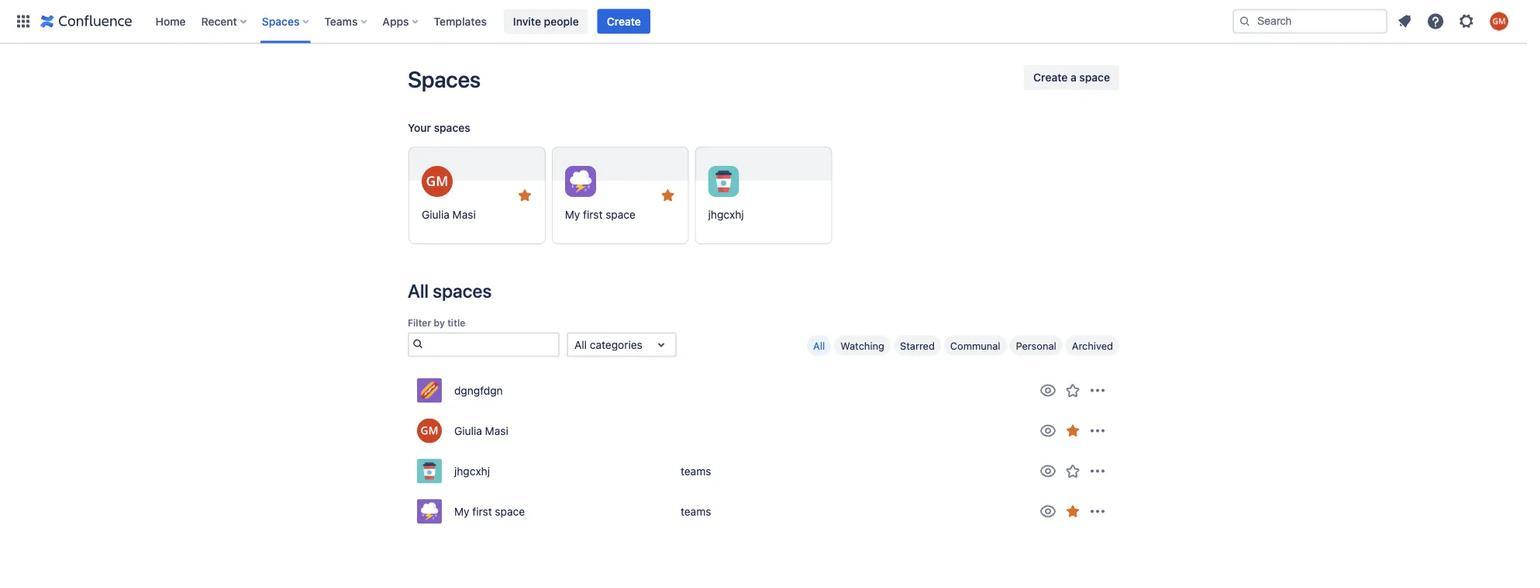 Task type: vqa. For each thing, say whether or not it's contained in the screenshot.
Group containing Find new apps
no



Task type: locate. For each thing, give the bounding box(es) containing it.
0 vertical spatial spaces
[[434, 121, 470, 134]]

masi
[[453, 208, 476, 221], [485, 424, 509, 437]]

0 vertical spatial spaces
[[262, 15, 300, 28]]

create right people
[[607, 15, 641, 28]]

first inside all spaces region
[[472, 505, 492, 517]]

recent button
[[197, 9, 253, 34]]

star this space image for jhgcxhj
[[1064, 462, 1082, 480]]

masi down dgngfdgn
[[485, 424, 509, 437]]

0 vertical spatial star this space image
[[1064, 381, 1082, 400]]

0 horizontal spatial masi
[[453, 208, 476, 221]]

1 horizontal spatial jhgcxhj
[[708, 208, 744, 221]]

1 horizontal spatial create
[[1034, 71, 1068, 84]]

0 horizontal spatial all
[[408, 280, 429, 302]]

0 vertical spatial first
[[583, 208, 603, 221]]

1 star this space image from the top
[[1064, 381, 1082, 400]]

giulia inside all spaces region
[[454, 424, 482, 437]]

1 vertical spatial giulia masi link
[[417, 410, 1110, 451]]

all left 'watching'
[[813, 339, 825, 351]]

2 teams button from the top
[[676, 503, 716, 519]]

1 horizontal spatial spaces
[[408, 66, 481, 92]]

my first space link
[[552, 147, 689, 244]]

1 vertical spatial first
[[472, 505, 492, 517]]

1 vertical spatial spaces
[[433, 280, 492, 302]]

all
[[408, 280, 429, 302], [575, 338, 587, 351], [813, 339, 825, 351]]

0 vertical spatial my
[[565, 208, 580, 221]]

create inside global element
[[607, 15, 641, 28]]

1 vertical spatial spaces
[[408, 66, 481, 92]]

invite people button
[[504, 9, 588, 34]]

your spaces region
[[408, 116, 1120, 257]]

spaces right "your"
[[434, 121, 470, 134]]

1 horizontal spatial all
[[575, 338, 587, 351]]

giulia masi link
[[409, 147, 546, 244], [417, 410, 1110, 451]]

1 vertical spatial giulia
[[454, 424, 482, 437]]

my first space inside all spaces region
[[454, 505, 525, 517]]

dgngfdgn link
[[417, 370, 1110, 410]]

1 horizontal spatial my
[[565, 208, 580, 221]]

more actions image
[[1089, 421, 1107, 440], [1089, 462, 1107, 480], [1089, 502, 1107, 521]]

giulia masi up all spaces
[[422, 208, 476, 221]]

0 vertical spatial giulia
[[422, 208, 450, 221]]

jhgcxhj inside all spaces region
[[454, 464, 490, 477]]

1 vertical spatial my
[[454, 505, 470, 517]]

teams button
[[676, 463, 716, 479], [676, 503, 716, 519]]

0 vertical spatial more actions image
[[1089, 421, 1107, 440]]

first
[[583, 208, 603, 221], [472, 505, 492, 517]]

2 more actions image from the top
[[1089, 462, 1107, 480]]

giulia down dgngfdgn
[[454, 424, 482, 437]]

teams button
[[320, 9, 373, 34]]

masi inside all spaces region
[[485, 424, 509, 437]]

archived
[[1072, 339, 1113, 351]]

None text field
[[575, 337, 578, 352]]

star this space image
[[1064, 381, 1082, 400], [1064, 462, 1082, 480]]

0 horizontal spatial my
[[454, 505, 470, 517]]

jhgcxhj
[[708, 208, 744, 221], [454, 464, 490, 477]]

spaces for your spaces
[[434, 121, 470, 134]]

star this space image up unstar this space image
[[1064, 462, 1082, 480]]

spaces up "title"
[[433, 280, 492, 302]]

more actions image for masi
[[1089, 421, 1107, 440]]

1 vertical spatial more actions image
[[1089, 462, 1107, 480]]

create a space
[[1034, 71, 1110, 84]]

giulia masi down dgngfdgn
[[454, 424, 509, 437]]

0 horizontal spatial giulia
[[422, 208, 450, 221]]

teams
[[324, 15, 358, 28]]

masi for 'giulia masi' link to the top
[[453, 208, 476, 221]]

spaces
[[262, 15, 300, 28], [408, 66, 481, 92]]

apps
[[383, 15, 409, 28]]

0 vertical spatial teams button
[[676, 463, 716, 479]]

spaces for all spaces
[[433, 280, 492, 302]]

0 horizontal spatial space
[[495, 505, 525, 517]]

giulia masi inside all spaces region
[[454, 424, 509, 437]]

0 vertical spatial my first space
[[565, 208, 636, 221]]

all for all spaces
[[408, 280, 429, 302]]

title
[[448, 317, 465, 328]]

filter by title
[[408, 317, 465, 328]]

0 vertical spatial giulia masi
[[422, 208, 476, 221]]

communal
[[951, 339, 1001, 351]]

3 watch image from the top
[[1039, 462, 1058, 480]]

0 vertical spatial teams
[[681, 464, 711, 477]]

my
[[565, 208, 580, 221], [454, 505, 470, 517]]

spaces button
[[257, 9, 315, 34]]

1 vertical spatial create
[[1034, 71, 1068, 84]]

invite people
[[513, 15, 579, 28]]

all up filter
[[408, 280, 429, 302]]

0 vertical spatial giulia masi link
[[409, 147, 546, 244]]

jhgcxhj link
[[695, 147, 832, 244]]

giulia masi for 'giulia masi' link to the top
[[422, 208, 476, 221]]

giulia up all spaces
[[422, 208, 450, 221]]

create inside 'popup button'
[[1034, 71, 1068, 84]]

2 star this space image from the top
[[1064, 462, 1082, 480]]

space inside "my first space" link
[[606, 208, 636, 221]]

0 vertical spatial masi
[[453, 208, 476, 221]]

personal button
[[1010, 335, 1063, 355]]

spaces inside region
[[434, 121, 470, 134]]

0 vertical spatial jhgcxhj
[[708, 208, 744, 221]]

0 vertical spatial create
[[607, 15, 641, 28]]

giulia
[[422, 208, 450, 221], [454, 424, 482, 437]]

1 vertical spatial teams
[[681, 505, 711, 518]]

giulia masi inside your spaces region
[[422, 208, 476, 221]]

2 vertical spatial more actions image
[[1089, 502, 1107, 521]]

all spaces region
[[408, 278, 1120, 531]]

2 horizontal spatial space
[[1080, 71, 1110, 84]]

1 vertical spatial masi
[[485, 424, 509, 437]]

help icon image
[[1427, 12, 1445, 31]]

0 horizontal spatial spaces
[[262, 15, 300, 28]]

spaces right recent dropdown button
[[262, 15, 300, 28]]

first inside "my first space" link
[[583, 208, 603, 221]]

a
[[1071, 71, 1077, 84]]

space
[[1080, 71, 1110, 84], [606, 208, 636, 221], [495, 505, 525, 517]]

3 more actions image from the top
[[1089, 502, 1107, 521]]

1 vertical spatial my first space
[[454, 505, 525, 517]]

0 horizontal spatial my first space
[[454, 505, 525, 517]]

by
[[434, 317, 445, 328]]

dgngfdgn
[[454, 384, 503, 396]]

masi for the bottommost 'giulia masi' link
[[485, 424, 509, 437]]

2 horizontal spatial all
[[813, 339, 825, 351]]

settings icon image
[[1458, 12, 1476, 31]]

giulia masi for the bottommost 'giulia masi' link
[[454, 424, 509, 437]]

your profile and preferences image
[[1490, 12, 1509, 31]]

1 vertical spatial giulia masi
[[454, 424, 509, 437]]

categories
[[590, 338, 643, 351]]

masi inside your spaces region
[[453, 208, 476, 221]]

communal button
[[944, 335, 1007, 355]]

2 teams from the top
[[681, 505, 711, 518]]

0 vertical spatial space
[[1080, 71, 1110, 84]]

0 horizontal spatial jhgcxhj
[[454, 464, 490, 477]]

1 vertical spatial teams button
[[676, 503, 716, 519]]

1 horizontal spatial space
[[606, 208, 636, 221]]

star this space image left more actions icon
[[1064, 381, 1082, 400]]

1 horizontal spatial starred image
[[659, 186, 677, 205]]

2 vertical spatial space
[[495, 505, 525, 517]]

spaces inside region
[[433, 280, 492, 302]]

2 watch image from the top
[[1039, 421, 1058, 440]]

0 horizontal spatial create
[[607, 15, 641, 28]]

masi up all spaces
[[453, 208, 476, 221]]

watch image
[[1039, 381, 1058, 400], [1039, 421, 1058, 440], [1039, 462, 1058, 480], [1039, 502, 1058, 521]]

1 more actions image from the top
[[1089, 421, 1107, 440]]

create
[[607, 15, 641, 28], [1034, 71, 1068, 84]]

appswitcher icon image
[[14, 12, 33, 31]]

starred image for giulia masi
[[515, 186, 534, 205]]

teams button for my first space
[[676, 503, 716, 519]]

1 vertical spatial star this space image
[[1064, 462, 1082, 480]]

create link
[[598, 9, 650, 34]]

your spaces
[[408, 121, 470, 134]]

1 teams from the top
[[681, 464, 711, 477]]

giulia masi
[[422, 208, 476, 221], [454, 424, 509, 437]]

starred image inside "my first space" link
[[659, 186, 677, 205]]

1 horizontal spatial my first space
[[565, 208, 636, 221]]

confluence image
[[40, 12, 132, 31], [40, 12, 132, 31]]

4 watch image from the top
[[1039, 502, 1058, 521]]

spaces
[[434, 121, 470, 134], [433, 280, 492, 302]]

1 starred image from the left
[[515, 186, 534, 205]]

more actions image
[[1089, 381, 1107, 400]]

1 teams button from the top
[[676, 463, 716, 479]]

starred image
[[515, 186, 534, 205], [659, 186, 677, 205]]

1 watch image from the top
[[1039, 381, 1058, 400]]

1 horizontal spatial first
[[583, 208, 603, 221]]

my first space
[[565, 208, 636, 221], [454, 505, 525, 517]]

1 horizontal spatial giulia
[[454, 424, 482, 437]]

teams
[[681, 464, 711, 477], [681, 505, 711, 518]]

spaces up your spaces
[[408, 66, 481, 92]]

all inside button
[[813, 339, 825, 351]]

0 horizontal spatial first
[[472, 505, 492, 517]]

1 vertical spatial jhgcxhj
[[454, 464, 490, 477]]

all left categories
[[575, 338, 587, 351]]

teams for my first space
[[681, 505, 711, 518]]

1 horizontal spatial masi
[[485, 424, 509, 437]]

my inside your spaces region
[[565, 208, 580, 221]]

1 vertical spatial space
[[606, 208, 636, 221]]

all button
[[807, 335, 831, 355]]

2 starred image from the left
[[659, 186, 677, 205]]

banner
[[0, 0, 1528, 43]]

0 horizontal spatial starred image
[[515, 186, 534, 205]]

create left a
[[1034, 71, 1068, 84]]



Task type: describe. For each thing, give the bounding box(es) containing it.
my inside all spaces region
[[454, 505, 470, 517]]

create for create a space
[[1034, 71, 1068, 84]]

unstar this space image
[[1064, 421, 1082, 440]]

giulia inside your spaces region
[[422, 208, 450, 221]]

search image
[[1239, 15, 1252, 28]]

global element
[[9, 0, 1230, 43]]

create a space button
[[1024, 65, 1120, 90]]

filter
[[408, 317, 431, 328]]

home
[[155, 15, 186, 28]]

personal
[[1016, 339, 1057, 351]]

watch image for giulia masi
[[1039, 421, 1058, 440]]

archived button
[[1066, 335, 1120, 355]]

starred
[[900, 339, 935, 351]]

more actions image for first
[[1089, 502, 1107, 521]]

all spaces
[[408, 280, 492, 302]]

teams button for jhgcxhj
[[676, 463, 716, 479]]

create for create
[[607, 15, 641, 28]]

starred button
[[894, 335, 941, 355]]

invite
[[513, 15, 541, 28]]

all for all categories
[[575, 338, 587, 351]]

all categories
[[575, 338, 643, 351]]

banner containing home
[[0, 0, 1528, 43]]

watching button
[[834, 335, 891, 355]]

star this space image for dgngfdgn
[[1064, 381, 1082, 400]]

space inside the create a space 'popup button'
[[1080, 71, 1110, 84]]

unstar this space image
[[1064, 502, 1082, 521]]

watching
[[841, 339, 885, 351]]

none text field inside all spaces region
[[575, 337, 578, 352]]

templates
[[434, 15, 487, 28]]

starred image for my first space
[[659, 186, 677, 205]]

all for all
[[813, 339, 825, 351]]

Search field
[[1233, 9, 1388, 34]]

search image
[[409, 334, 426, 353]]

Filter by title field
[[426, 334, 558, 355]]

watch image for dgngfdgn
[[1039, 381, 1058, 400]]

watch image for jhgcxhj
[[1039, 462, 1058, 480]]

open image
[[652, 335, 671, 354]]

home link
[[151, 9, 190, 34]]

templates link
[[429, 9, 492, 34]]

space inside all spaces region
[[495, 505, 525, 517]]

spaces inside popup button
[[262, 15, 300, 28]]

your
[[408, 121, 431, 134]]

people
[[544, 15, 579, 28]]

recent
[[201, 15, 237, 28]]

watch image for my first space
[[1039, 502, 1058, 521]]

notification icon image
[[1396, 12, 1414, 31]]

apps button
[[378, 9, 425, 34]]

my first space inside your spaces region
[[565, 208, 636, 221]]

teams for jhgcxhj
[[681, 464, 711, 477]]

jhgcxhj inside "link"
[[708, 208, 744, 221]]



